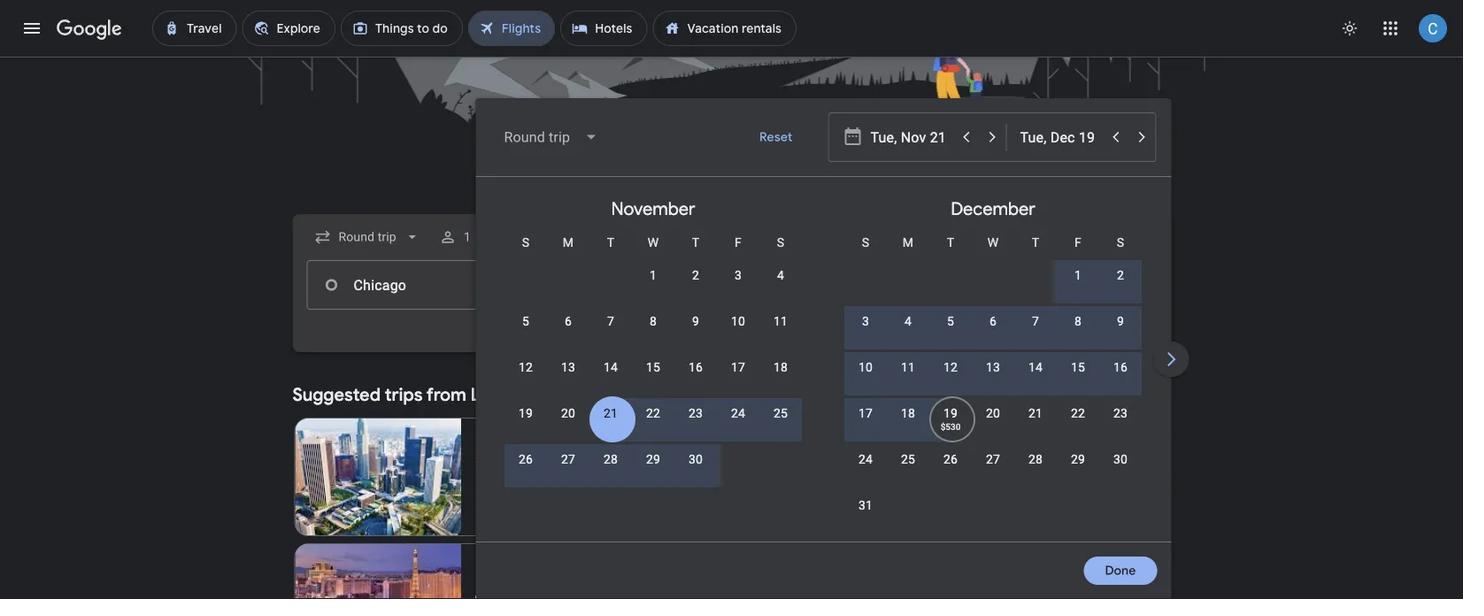 Task type: locate. For each thing, give the bounding box(es) containing it.
25 inside december row group
[[901, 452, 915, 467]]

19 button
[[504, 405, 547, 447]]

wed, dec 20 element
[[986, 405, 1000, 422]]

0 horizontal spatial 4 button
[[759, 266, 802, 309]]

6 right tue, dec 5 element
[[989, 314, 996, 328]]

suggested trips from las cruces international airport
[[293, 383, 732, 406]]

1 horizontal spatial 24 button
[[844, 451, 887, 493]]

0 horizontal spatial 15 button
[[632, 359, 674, 401]]

1 horizontal spatial 13 button
[[972, 359, 1014, 401]]

mon, nov 13 element
[[561, 359, 575, 376]]

sat, nov 4 element
[[777, 266, 784, 284]]

0 horizontal spatial 16
[[688, 360, 702, 374]]

sat, dec 23 element
[[1113, 405, 1127, 422]]

20 button up wed, dec 27 element
[[972, 405, 1014, 447]]

26 button inside 'november' row group
[[504, 451, 547, 493]]

1 horizontal spatial 1 button
[[1057, 266, 1099, 309]]

1 horizontal spatial 19
[[943, 406, 957, 420]]

22 for wed, nov 22 element
[[646, 406, 660, 420]]

0 horizontal spatial 24 button
[[717, 405, 759, 447]]

2 21 button from the left
[[1014, 405, 1057, 447]]

tue, dec 12 element
[[943, 359, 957, 376]]

2 inside 'november' row group
[[692, 268, 699, 282]]

1 horizontal spatial 27 button
[[972, 451, 1014, 493]]

vegas
[[501, 558, 541, 576]]

1 19 from the left
[[518, 406, 533, 420]]

22 inside 'november' row group
[[646, 406, 660, 420]]

las vegas dec 11 – 20
[[476, 558, 543, 592]]

30 right fri, dec 29 element
[[1113, 452, 1127, 467]]

0 horizontal spatial 2 button
[[674, 266, 717, 309]]

20 button
[[547, 405, 589, 447], [972, 405, 1014, 447]]

1 horizontal spatial m
[[902, 235, 913, 250]]

thu, dec 7 element
[[1032, 312, 1039, 330]]

3 inside december row group
[[862, 314, 869, 328]]

2 5 from the left
[[947, 314, 954, 328]]

 image right frontier icon
[[549, 594, 552, 599]]

0 vertical spatial  image
[[549, 468, 552, 486]]

wed, dec 13 element
[[986, 359, 1000, 376]]

27 up the hr at left bottom
[[561, 452, 575, 467]]

1 horizontal spatial 25 button
[[887, 451, 929, 493]]

2 6 from the left
[[989, 314, 996, 328]]

10 for sun, dec 10 element
[[858, 360, 872, 374]]

26 inside december row group
[[943, 452, 957, 467]]

17 button inside 'november' row group
[[717, 359, 759, 401]]

1 horizontal spatial 15 button
[[1057, 359, 1099, 401]]

las inside the las vegas dec 11 – 20
[[476, 558, 498, 576]]

17 inside 'november' row group
[[731, 360, 745, 374]]

mon, dec 25 element
[[901, 451, 915, 468]]

8 inside december row group
[[1074, 314, 1081, 328]]

3 for sun, dec 3 element
[[862, 314, 869, 328]]

8 right thu, dec 7 "element"
[[1074, 314, 1081, 328]]

11
[[773, 314, 787, 328], [901, 360, 915, 374]]

2 22 from the left
[[1071, 406, 1085, 420]]

2 21 from the left
[[1028, 406, 1042, 420]]

2 9 from the left
[[1117, 314, 1124, 328]]

1 f from the left
[[734, 235, 741, 250]]

21 button up the tue, nov 28 element at left
[[589, 405, 632, 447]]

26 button
[[504, 451, 547, 493], [929, 451, 972, 493]]

1 21 from the left
[[603, 406, 618, 420]]

22 right tue, nov 21, departure date. element
[[646, 406, 660, 420]]

24 for sun, dec 24 element
[[858, 452, 872, 467]]

14 button up thu, dec 21 element
[[1014, 359, 1057, 401]]

14 for 'tue, nov 14' element
[[603, 360, 618, 374]]

11 button
[[759, 312, 802, 355], [887, 359, 929, 401]]

21 inside december row group
[[1028, 406, 1042, 420]]

1 horizontal spatial 23
[[1113, 406, 1127, 420]]

Departure text field
[[870, 261, 992, 309]]

2 28 from the left
[[1028, 452, 1042, 467]]

2 m from the left
[[902, 235, 913, 250]]

1 horizontal spatial 6
[[989, 314, 996, 328]]

5 button up tue, dec 12 element
[[929, 312, 972, 355]]

16
[[688, 360, 702, 374], [1113, 360, 1127, 374]]

7 inside december row group
[[1032, 314, 1039, 328]]

6 inside december row group
[[989, 314, 996, 328]]

thu, dec 21 element
[[1028, 405, 1042, 422]]

1 vertical spatial 18
[[901, 406, 915, 420]]

20 for the wed, dec 20 element
[[986, 406, 1000, 420]]

29 button left sat, dec 30 element
[[1057, 451, 1099, 493]]

sat, nov 18 element
[[773, 359, 787, 376]]

30 button right wed, nov 29 "element"
[[674, 451, 717, 493]]

7
[[607, 314, 614, 328], [1032, 314, 1039, 328]]

26
[[518, 452, 533, 467], [943, 452, 957, 467]]

0 vertical spatial 3 button
[[717, 266, 759, 309]]

row containing 24
[[844, 443, 1142, 493]]

0 horizontal spatial 6 button
[[547, 312, 589, 355]]

2 7 from the left
[[1032, 314, 1039, 328]]

0 horizontal spatial 3 button
[[717, 266, 759, 309]]

3 button
[[717, 266, 759, 309], [844, 312, 887, 355]]

sat, dec 16 element
[[1113, 359, 1127, 376]]

1 29 from the left
[[646, 452, 660, 467]]

wed, nov 8 element
[[649, 312, 656, 330]]

4 right fri, nov 3 element
[[777, 268, 784, 282]]

f
[[734, 235, 741, 250], [1074, 235, 1081, 250]]

1 horizontal spatial 30
[[1113, 452, 1127, 467]]

17 button inside december row group
[[844, 405, 887, 447]]

8 for "wed, nov 8" element
[[649, 314, 656, 328]]

0 vertical spatial 25
[[773, 406, 787, 420]]

10 inside december row group
[[858, 360, 872, 374]]

w
[[647, 235, 658, 250], [987, 235, 998, 250]]

2 12 from the left
[[943, 360, 957, 374]]

26 inside 'november' row group
[[518, 452, 533, 467]]

18 button up mon, dec 25 element on the right bottom
[[887, 405, 929, 447]]

30 inside 'november' row group
[[688, 452, 702, 467]]

1 27 from the left
[[561, 452, 575, 467]]

reset button
[[738, 116, 814, 158]]

0 vertical spatial 24 button
[[717, 405, 759, 447]]

11 for the mon, dec 11 element
[[901, 360, 915, 374]]

w down december
[[987, 235, 998, 250]]

8 button
[[632, 312, 674, 355], [1057, 312, 1099, 355]]

1 w from the left
[[647, 235, 658, 250]]

2 13 from the left
[[986, 360, 1000, 374]]

1 inside 1 popup button
[[464, 230, 471, 244]]

2 for november
[[692, 268, 699, 282]]

2 27 from the left
[[986, 452, 1000, 467]]

flights
[[660, 119, 804, 182]]

19 for 19 $530
[[943, 406, 957, 420]]

1 21 button from the left
[[589, 405, 632, 447]]

29 left sat, dec 30 element
[[1071, 452, 1085, 467]]

12 up cruces
[[518, 360, 533, 374]]

18 button up sat, nov 25 element
[[759, 359, 802, 401]]

sun, nov 5 element
[[522, 312, 529, 330]]

wed, nov 15 element
[[646, 359, 660, 376]]

13 button up the mon, nov 20 "element"
[[547, 359, 589, 401]]

17 right thu, nov 16 element
[[731, 360, 745, 374]]

sat, dec 2 element
[[1117, 266, 1124, 284]]

2 14 from the left
[[1028, 360, 1042, 374]]

1 30 button from the left
[[674, 451, 717, 493]]

2 8 button from the left
[[1057, 312, 1099, 355]]

15
[[646, 360, 660, 374], [1071, 360, 1085, 374]]

0 horizontal spatial 5
[[522, 314, 529, 328]]

2 16 button from the left
[[1099, 359, 1142, 401]]

20 left thu, dec 21 element
[[986, 406, 1000, 420]]

3
[[734, 268, 741, 282], [862, 314, 869, 328]]

fri, nov 10 element
[[731, 312, 745, 330]]

5 button up sun, nov 12 element
[[504, 312, 547, 355]]

0 horizontal spatial 26
[[518, 452, 533, 467]]

1
[[464, 230, 471, 244], [649, 268, 656, 282], [1074, 268, 1081, 282]]

1 20 button from the left
[[547, 405, 589, 447]]

10 button
[[717, 312, 759, 355], [844, 359, 887, 401]]

s
[[522, 235, 529, 250], [777, 235, 784, 250], [862, 235, 869, 250], [1116, 235, 1124, 250]]

0 horizontal spatial 3
[[734, 268, 741, 282]]

 image down 2024
[[549, 468, 552, 486]]

26 button inside december row group
[[929, 451, 972, 493]]

1 horizontal spatial 13
[[986, 360, 1000, 374]]

1 7 from the left
[[607, 314, 614, 328]]

1 horizontal spatial 3
[[862, 314, 869, 328]]

9 inside 'november' row group
[[692, 314, 699, 328]]

0 horizontal spatial 10 button
[[717, 312, 759, 355]]

2 16 from the left
[[1113, 360, 1127, 374]]

25
[[773, 406, 787, 420], [901, 452, 915, 467]]

24 inside suggested trips from las cruces international airport region
[[581, 470, 595, 484]]

10 inside 'november' row group
[[731, 314, 745, 328]]

11 – 20
[[501, 578, 543, 592]]

25 button
[[759, 405, 802, 447], [887, 451, 929, 493]]

angeles
[[502, 432, 555, 451]]

28 button right the hr at left bottom
[[589, 451, 632, 493]]

0 horizontal spatial 17 button
[[717, 359, 759, 401]]

22 button
[[632, 405, 674, 447], [1057, 405, 1099, 447]]

6 inside 'november' row group
[[564, 314, 571, 328]]

12 button up tue, dec 19, return date. element
[[929, 359, 972, 401]]

11 inside december row group
[[901, 360, 915, 374]]

19 inside 19 button
[[518, 406, 533, 420]]

1 horizontal spatial 20
[[986, 406, 1000, 420]]

0 horizontal spatial 14 button
[[589, 359, 632, 401]]

1 23 button from the left
[[674, 405, 717, 447]]

w for november
[[647, 235, 658, 250]]

28 button
[[589, 451, 632, 493], [1014, 451, 1057, 493]]

24 button left sat, nov 25 element
[[717, 405, 759, 447]]

18 inside december row group
[[901, 406, 915, 420]]

1 20 from the left
[[561, 406, 575, 420]]

20
[[561, 406, 575, 420], [986, 406, 1000, 420]]

5 button
[[504, 312, 547, 355], [929, 312, 972, 355]]

9 right fri, dec 8 element
[[1117, 314, 1124, 328]]

17 inside december row group
[[858, 406, 872, 420]]

27 button
[[547, 451, 589, 493], [972, 451, 1014, 493]]

21 down explore on the bottom right of the page
[[1028, 406, 1042, 420]]

1 30 from the left
[[688, 452, 702, 467]]

0 horizontal spatial 22
[[646, 406, 660, 420]]

17 button
[[717, 359, 759, 401], [844, 405, 887, 447]]

14
[[603, 360, 618, 374], [1028, 360, 1042, 374]]

16 inside december row group
[[1113, 360, 1127, 374]]

0 horizontal spatial 7 button
[[589, 312, 632, 355]]

2 s from the left
[[777, 235, 784, 250]]

15 inside december row group
[[1071, 360, 1085, 374]]

0 horizontal spatial f
[[734, 235, 741, 250]]

8 for fri, dec 8 element
[[1074, 314, 1081, 328]]

19 up , 530 us dollars element
[[943, 406, 957, 420]]

t down december
[[1031, 235, 1039, 250]]

11 button up 'mon, dec 18' element
[[887, 359, 929, 401]]

sun, dec 10 element
[[858, 359, 872, 376]]

1 vertical spatial 4
[[904, 314, 911, 328]]

29 inside 'november' row group
[[646, 452, 660, 467]]

2 1 button from the left
[[1057, 266, 1099, 309]]

tue, dec 26 element
[[943, 451, 957, 468]]

thu, nov 16 element
[[688, 359, 702, 376]]

2
[[692, 268, 699, 282], [1117, 268, 1124, 282], [556, 470, 563, 484]]

9 button up thu, nov 16 element
[[674, 312, 717, 355]]

0 vertical spatial 25 button
[[759, 405, 802, 447]]

13 button
[[547, 359, 589, 401], [972, 359, 1014, 401]]

2 right fri, dec 1 element
[[1117, 268, 1124, 282]]

22 inside december row group
[[1071, 406, 1085, 420]]

13 button up the wed, dec 20 element
[[972, 359, 1014, 401]]

thu, nov 30 element
[[688, 451, 702, 468]]

9
[[692, 314, 699, 328], [1117, 314, 1124, 328]]

23 inside december row group
[[1113, 406, 1127, 420]]

23 button down destinations
[[1099, 405, 1142, 447]]

2 26 button from the left
[[929, 451, 972, 493]]

6 button up "mon, nov 13" element
[[547, 312, 589, 355]]

1 15 button from the left
[[632, 359, 674, 401]]

2 30 button from the left
[[1099, 451, 1142, 493]]

22 button up wed, nov 29 "element"
[[632, 405, 674, 447]]

next image
[[1150, 338, 1193, 381]]

1 t from the left
[[607, 235, 614, 250]]

24 inside december row group
[[858, 452, 872, 467]]

f up fri, nov 3 element
[[734, 235, 741, 250]]

4
[[777, 268, 784, 282], [904, 314, 911, 328]]

1 14 from the left
[[603, 360, 618, 374]]

1 6 button from the left
[[547, 312, 589, 355]]

16 up airport
[[688, 360, 702, 374]]

21 button up thu, dec 28 'element'
[[1014, 405, 1057, 447]]

1 22 from the left
[[646, 406, 660, 420]]

1 26 from the left
[[518, 452, 533, 467]]

28 inside december row group
[[1028, 452, 1042, 467]]

0 horizontal spatial 24
[[581, 470, 595, 484]]

1 for december
[[1074, 268, 1081, 282]]

7 button up 'tue, nov 14' element
[[589, 312, 632, 355]]

7 inside 'november' row group
[[607, 314, 614, 328]]

mon, nov 27 element
[[561, 451, 575, 468]]

1 2 button from the left
[[674, 266, 717, 309]]

1 8 from the left
[[649, 314, 656, 328]]

hr
[[566, 470, 577, 484]]

fri, dec 1 element
[[1074, 266, 1081, 284]]

14 inside 'november' row group
[[603, 360, 618, 374]]

1 horizontal spatial 5 button
[[929, 312, 972, 355]]

9 button up sat, dec 16 element
[[1099, 312, 1142, 355]]

2 7 button from the left
[[1014, 312, 1057, 355]]

16 inside 'november' row group
[[688, 360, 702, 374]]

27 button left min
[[547, 451, 589, 493]]

2 29 from the left
[[1071, 452, 1085, 467]]

w inside 'november' row group
[[647, 235, 658, 250]]

f inside 'november' row group
[[734, 235, 741, 250]]

grid containing november
[[483, 184, 1463, 552]]

1 9 from the left
[[692, 314, 699, 328]]

13 for the wed, dec 13 element
[[986, 360, 1000, 374]]

los angeles jan 4 – 10, 2024
[[476, 432, 569, 467]]

fri, nov 17 element
[[731, 359, 745, 376]]

24 left mon, dec 25 element on the right bottom
[[858, 452, 872, 467]]

november row group
[[483, 184, 823, 535]]

10 button up sun, dec 17 element
[[844, 359, 887, 401]]

16 button
[[674, 359, 717, 401], [1099, 359, 1142, 401]]

9 button
[[674, 312, 717, 355], [1099, 312, 1142, 355]]

27 for mon, nov 27 element
[[561, 452, 575, 467]]

23 inside 'november' row group
[[688, 406, 702, 420]]

15 button up wed, nov 22 element
[[632, 359, 674, 401]]

18
[[773, 360, 787, 374], [901, 406, 915, 420]]

2 8 from the left
[[1074, 314, 1081, 328]]

14 up "international"
[[603, 360, 618, 374]]

4 inside row
[[904, 314, 911, 328]]

sun, dec 17 element
[[858, 405, 872, 422]]

29
[[646, 452, 660, 467], [1071, 452, 1085, 467]]

1 horizontal spatial 20 button
[[972, 405, 1014, 447]]

2 26 from the left
[[943, 452, 957, 467]]

1 button
[[632, 266, 674, 309], [1057, 266, 1099, 309]]

30
[[688, 452, 702, 467], [1113, 452, 1127, 467]]

t up departure text field
[[947, 235, 954, 250]]

0 horizontal spatial 13
[[561, 360, 575, 374]]

25 right the fri, nov 24 element
[[773, 406, 787, 420]]

10 left the mon, dec 11 element
[[858, 360, 872, 374]]

4 button
[[759, 266, 802, 309], [887, 312, 929, 355]]

reset
[[760, 129, 793, 145]]

0 horizontal spatial 16 button
[[674, 359, 717, 401]]

1 9 button from the left
[[674, 312, 717, 355]]

28
[[603, 452, 618, 467], [1028, 452, 1042, 467]]

sun, dec 24 element
[[858, 451, 872, 468]]

1 16 from the left
[[688, 360, 702, 374]]

0 vertical spatial 4 button
[[759, 266, 802, 309]]

1 vertical spatial return text field
[[1019, 261, 1142, 309]]

0 horizontal spatial 20
[[561, 406, 575, 420]]

5
[[522, 314, 529, 328], [947, 314, 954, 328]]

14 up explore on the bottom right of the page
[[1028, 360, 1042, 374]]

0 horizontal spatial 8
[[649, 314, 656, 328]]

f for december
[[1074, 235, 1081, 250]]

29 right the tue, nov 28 element at left
[[646, 452, 660, 467]]

2 button up thu, nov 9 element
[[674, 266, 717, 309]]

30 inside december row group
[[1113, 452, 1127, 467]]

2 6 button from the left
[[972, 312, 1014, 355]]

1 horizontal spatial 21
[[1028, 406, 1042, 420]]

1 horizontal spatial 8 button
[[1057, 312, 1099, 355]]

22
[[646, 406, 660, 420], [1071, 406, 1085, 420]]

2 button for november
[[674, 266, 717, 309]]

16 up destinations
[[1113, 360, 1127, 374]]

0 horizontal spatial 12 button
[[504, 359, 547, 401]]

25 button right sun, dec 24 element
[[887, 451, 929, 493]]

1 horizontal spatial 26
[[943, 452, 957, 467]]

25 for sat, nov 25 element
[[773, 406, 787, 420]]

Departure text field
[[871, 113, 952, 161]]

w up wed, nov 1 element
[[647, 235, 658, 250]]

18 inside 'november' row group
[[773, 360, 787, 374]]

7 right wed, dec 6 element
[[1032, 314, 1039, 328]]

t up thu, nov 2 element
[[692, 235, 699, 250]]

1 horizontal spatial 30 button
[[1099, 451, 1142, 493]]

1 horizontal spatial w
[[987, 235, 998, 250]]

11 for sat, nov 11 element
[[773, 314, 787, 328]]

2 30 from the left
[[1113, 452, 1127, 467]]

2 left fri, nov 3 element
[[692, 268, 699, 282]]

12 inside december row group
[[943, 360, 957, 374]]

1 button for december
[[1057, 266, 1099, 309]]

27 left thu, dec 28 'element'
[[986, 452, 1000, 467]]

2 hr 24 min
[[556, 470, 619, 484]]

m
[[562, 235, 573, 250], [902, 235, 913, 250]]

17 left 'mon, dec 18' element
[[858, 406, 872, 420]]

17
[[731, 360, 745, 374], [858, 406, 872, 420]]

19 up the angeles
[[518, 406, 533, 420]]

0 vertical spatial 17
[[731, 360, 745, 374]]

2 20 from the left
[[986, 406, 1000, 420]]

14 button
[[589, 359, 632, 401], [1014, 359, 1057, 401]]

26 for the sun, nov 26 element
[[518, 452, 533, 467]]

0 horizontal spatial 26 button
[[504, 451, 547, 493]]

19 inside '19 $530'
[[943, 406, 957, 420]]

1 22 button from the left
[[632, 405, 674, 447]]

13
[[561, 360, 575, 374], [986, 360, 1000, 374]]

1 horizontal spatial 28
[[1028, 452, 1042, 467]]

27 inside 'november' row group
[[561, 452, 575, 467]]

21 button
[[589, 405, 632, 447], [1014, 405, 1057, 447]]

2 23 from the left
[[1113, 406, 1127, 420]]

29 button right the tue, nov 28 element at left
[[632, 451, 674, 493]]

23
[[688, 406, 702, 420], [1113, 406, 1127, 420]]

0 horizontal spatial 11 button
[[759, 312, 802, 355]]

1 vertical spatial 3
[[862, 314, 869, 328]]

0 horizontal spatial 30
[[688, 452, 702, 467]]

1 12 from the left
[[518, 360, 533, 374]]

17 button up sun, dec 24 element
[[844, 405, 887, 447]]

1 1 button from the left
[[632, 266, 674, 309]]

0 horizontal spatial 13 button
[[547, 359, 589, 401]]

5 left mon, nov 6 element
[[522, 314, 529, 328]]

1 6 from the left
[[564, 314, 571, 328]]

Return text field
[[1020, 113, 1102, 161], [1019, 261, 1142, 309]]

None text field
[[307, 260, 556, 310]]

w inside december row group
[[987, 235, 998, 250]]

grid
[[483, 184, 1463, 552]]

27
[[561, 452, 575, 467], [986, 452, 1000, 467]]

0 horizontal spatial 10
[[731, 314, 745, 328]]

10 right thu, nov 9 element
[[731, 314, 745, 328]]

13 inside 'november' row group
[[561, 360, 575, 374]]

2 19 from the left
[[943, 406, 957, 420]]

1 horizontal spatial 9
[[1117, 314, 1124, 328]]

2 20 button from the left
[[972, 405, 1014, 447]]

sun, dec 31 element
[[858, 497, 872, 514]]

1 horizontal spatial 11
[[901, 360, 915, 374]]

1 horizontal spatial 7 button
[[1014, 312, 1057, 355]]

20 inside december row group
[[986, 406, 1000, 420]]

1 vertical spatial 25
[[901, 452, 915, 467]]

s up sat, nov 4 element
[[777, 235, 784, 250]]

2 14 button from the left
[[1014, 359, 1057, 401]]

15 up explore destinations
[[1071, 360, 1085, 374]]

1 29 button from the left
[[632, 451, 674, 493]]

26 for tue, dec 26 element
[[943, 452, 957, 467]]

7 button
[[589, 312, 632, 355], [1014, 312, 1057, 355]]

0 horizontal spatial 20 button
[[547, 405, 589, 447]]

3 left mon, dec 4 element
[[862, 314, 869, 328]]

row
[[632, 251, 802, 309], [1057, 251, 1142, 309], [504, 305, 802, 355], [844, 305, 1142, 355], [504, 351, 802, 401], [844, 351, 1142, 401], [504, 397, 802, 447], [844, 397, 1142, 447], [504, 443, 717, 493], [844, 443, 1142, 493]]

13 inside december row group
[[986, 360, 1000, 374]]

1 23 from the left
[[688, 406, 702, 420]]

1 inside 'november' row group
[[649, 268, 656, 282]]

27 inside december row group
[[986, 452, 1000, 467]]

las up dec
[[476, 558, 498, 576]]

explore
[[1030, 387, 1074, 403]]

fri, nov 24 element
[[731, 405, 745, 422]]

1 5 from the left
[[522, 314, 529, 328]]

11 inside 'november' row group
[[773, 314, 787, 328]]

29 inside december row group
[[1071, 452, 1085, 467]]

28 button left fri, dec 29 element
[[1014, 451, 1057, 493]]

24 button
[[717, 405, 759, 447], [844, 451, 887, 493]]

t
[[607, 235, 614, 250], [692, 235, 699, 250], [947, 235, 954, 250], [1031, 235, 1039, 250]]

1 horizontal spatial 17 button
[[844, 405, 887, 447]]

1 horizontal spatial 9 button
[[1099, 312, 1142, 355]]

1 horizontal spatial 4 button
[[887, 312, 929, 355]]

1 horizontal spatial 4
[[904, 314, 911, 328]]

0 horizontal spatial 21 button
[[589, 405, 632, 447]]

12
[[518, 360, 533, 374], [943, 360, 957, 374]]

3 button up sun, dec 10 element
[[844, 312, 887, 355]]

2 button
[[674, 266, 717, 309], [1099, 266, 1142, 309]]

5 inside december row group
[[947, 314, 954, 328]]

las
[[470, 383, 498, 406], [476, 558, 498, 576]]

2 horizontal spatial 24
[[858, 452, 872, 467]]

3 inside 'november' row group
[[734, 268, 741, 282]]

1 inside december row group
[[1074, 268, 1081, 282]]

1 15 from the left
[[646, 360, 660, 374]]

0 horizontal spatial 8 button
[[632, 312, 674, 355]]

15 right 'tue, nov 14' element
[[646, 360, 660, 374]]

0 horizontal spatial 28 button
[[589, 451, 632, 493]]

2 w from the left
[[987, 235, 998, 250]]

12 button
[[504, 359, 547, 401], [929, 359, 972, 401]]

mon, dec 18 element
[[901, 405, 915, 422]]

2 2 button from the left
[[1099, 266, 1142, 309]]

5 inside 'november' row group
[[522, 314, 529, 328]]

1 horizontal spatial 24
[[731, 406, 745, 420]]

30 button right fri, dec 29 element
[[1099, 451, 1142, 493]]

14 button up tue, nov 21, departure date. element
[[589, 359, 632, 401]]

6 right sun, nov 5 element
[[564, 314, 571, 328]]

mon, dec 11 element
[[901, 359, 915, 376]]

6 button
[[547, 312, 589, 355], [972, 312, 1014, 355]]

14 for thu, dec 14 'element'
[[1028, 360, 1042, 374]]

0 horizontal spatial 19
[[518, 406, 533, 420]]

2024
[[541, 452, 569, 467]]

1 horizontal spatial 26 button
[[929, 451, 972, 493]]

0 vertical spatial 4
[[777, 268, 784, 282]]

21 left wed, nov 22 element
[[603, 406, 618, 420]]

2 left the hr at left bottom
[[556, 470, 563, 484]]

16 button up sat, dec 23 element
[[1099, 359, 1142, 401]]

17 button up the fri, nov 24 element
[[717, 359, 759, 401]]

2 22 button from the left
[[1057, 405, 1099, 447]]

25 inside 'november' row group
[[773, 406, 787, 420]]

23 button
[[674, 405, 717, 447], [1099, 405, 1142, 447]]

1 horizontal spatial 16 button
[[1099, 359, 1142, 401]]

wed, nov 29 element
[[646, 451, 660, 468]]

thu, dec 28 element
[[1028, 451, 1042, 468]]

28 inside 'november' row group
[[603, 452, 618, 467]]

1 14 button from the left
[[589, 359, 632, 401]]

2 button up sat, dec 9 element
[[1099, 266, 1142, 309]]

s up sat, dec 2 element
[[1116, 235, 1124, 250]]

0 horizontal spatial 5 button
[[504, 312, 547, 355]]

1 vertical spatial 24
[[858, 452, 872, 467]]

explore destinations
[[1030, 387, 1149, 403]]

1 horizontal spatial 2 button
[[1099, 266, 1142, 309]]

16 button up the thu, nov 23 element
[[674, 359, 717, 401]]

1 horizontal spatial 12 button
[[929, 359, 972, 401]]

9 right "wed, nov 8" element
[[692, 314, 699, 328]]

0 horizontal spatial 21
[[603, 406, 618, 420]]

1 button up "wed, nov 8" element
[[632, 266, 674, 309]]

3 t from the left
[[947, 235, 954, 250]]

11 right the fri, nov 10 element
[[773, 314, 787, 328]]

25 button right the fri, nov 24 element
[[759, 405, 802, 447]]

fri, dec 15 element
[[1071, 359, 1085, 376]]

8 inside 'november' row group
[[649, 314, 656, 328]]

 image
[[549, 468, 552, 486], [549, 594, 552, 599]]

1 m from the left
[[562, 235, 573, 250]]

4 inside 'november' row group
[[777, 268, 784, 282]]

november
[[611, 197, 695, 220]]

wed, dec 6 element
[[989, 312, 996, 330]]

24
[[731, 406, 745, 420], [858, 452, 872, 467], [581, 470, 595, 484]]

24 inside 'november' row group
[[731, 406, 745, 420]]

None field
[[490, 116, 613, 158], [307, 221, 428, 253], [490, 116, 613, 158], [307, 221, 428, 253]]

1 28 from the left
[[603, 452, 618, 467]]

30 for thu, nov 30 element
[[688, 452, 702, 467]]

6 button up the wed, dec 13 element
[[972, 312, 1014, 355]]

0 horizontal spatial 25 button
[[759, 405, 802, 447]]

10
[[731, 314, 745, 328], [858, 360, 872, 374]]

0 horizontal spatial 4
[[777, 268, 784, 282]]

0 horizontal spatial 2
[[556, 470, 563, 484]]

15 inside 'november' row group
[[646, 360, 660, 374]]

0 horizontal spatial 27
[[561, 452, 575, 467]]

19 $530
[[940, 406, 960, 432]]

9 inside december row group
[[1117, 314, 1124, 328]]

2 inside december row group
[[1117, 268, 1124, 282]]

2 13 button from the left
[[972, 359, 1014, 401]]

29 button
[[632, 451, 674, 493], [1057, 451, 1099, 493]]

8 button up wed, nov 15 element
[[632, 312, 674, 355]]

3 button up the fri, nov 10 element
[[717, 266, 759, 309]]

13 right sun, nov 12 element
[[561, 360, 575, 374]]

8
[[649, 314, 656, 328], [1074, 314, 1081, 328]]

1 vertical spatial 17
[[858, 406, 872, 420]]

12 inside 'november' row group
[[518, 360, 533, 374]]

thu, nov 9 element
[[692, 312, 699, 330]]

14 button inside 'november' row group
[[589, 359, 632, 401]]

12 button up sun, nov 19 element
[[504, 359, 547, 401]]

19
[[518, 406, 533, 420], [943, 406, 957, 420]]

december
[[951, 197, 1035, 220]]

s right 1 popup button
[[522, 235, 529, 250]]

2 23 button from the left
[[1099, 405, 1142, 447]]

2 f from the left
[[1074, 235, 1081, 250]]

16 for thu, nov 16 element
[[688, 360, 702, 374]]

1 horizontal spatial 1
[[649, 268, 656, 282]]

15 button
[[632, 359, 674, 401], [1057, 359, 1099, 401]]

row containing 12
[[504, 351, 802, 401]]

2 15 from the left
[[1071, 360, 1085, 374]]

30 right wed, nov 29 "element"
[[688, 452, 702, 467]]

1 horizontal spatial 15
[[1071, 360, 1085, 374]]

row group
[[1163, 184, 1463, 535]]

m up departure text field
[[902, 235, 913, 250]]

8 button up fri, dec 15 'element'
[[1057, 312, 1099, 355]]

27 button left thu, dec 28 'element'
[[972, 451, 1014, 493]]

1 8 button from the left
[[632, 312, 674, 355]]

1 vertical spatial 17 button
[[844, 405, 887, 447]]

1 13 from the left
[[561, 360, 575, 374]]

mon, dec 4 element
[[904, 312, 911, 330]]

21 inside 'november' row group
[[603, 406, 618, 420]]

row containing 10
[[844, 351, 1142, 401]]

1 button up fri, dec 8 element
[[1057, 266, 1099, 309]]

row containing 19
[[504, 397, 802, 447]]

f inside december row group
[[1074, 235, 1081, 250]]

1 vertical spatial las
[[476, 558, 498, 576]]

0 horizontal spatial 9
[[692, 314, 699, 328]]

2 12 button from the left
[[929, 359, 972, 401]]

f up fri, dec 1 element
[[1074, 235, 1081, 250]]

14 inside december row group
[[1028, 360, 1042, 374]]

s up sun, dec 3 element
[[862, 235, 869, 250]]

0 horizontal spatial 1
[[464, 230, 471, 244]]

20 inside 'november' row group
[[561, 406, 575, 420]]

1 horizontal spatial 12
[[943, 360, 957, 374]]

6
[[564, 314, 571, 328], [989, 314, 996, 328]]

18 button
[[759, 359, 802, 401], [887, 405, 929, 447]]

15 for wed, nov 15 element
[[646, 360, 660, 374]]

1 26 button from the left
[[504, 451, 547, 493]]

0 horizontal spatial 28
[[603, 452, 618, 467]]

4 for mon, dec 4 element
[[904, 314, 911, 328]]

0 horizontal spatial 17
[[731, 360, 745, 374]]

1 27 button from the left
[[547, 451, 589, 493]]



Task type: vqa. For each thing, say whether or not it's contained in the screenshot.
right 28
yes



Task type: describe. For each thing, give the bounding box(es) containing it.
30 for sat, dec 30 element
[[1113, 452, 1127, 467]]

suggested trips from las cruces international airport region
[[293, 374, 1171, 599]]

done button
[[1084, 550, 1157, 592]]

dec
[[476, 578, 497, 592]]

Flight search field
[[278, 98, 1463, 599]]

mon, nov 20 element
[[561, 405, 575, 422]]

nonstop
[[497, 470, 545, 484]]

tue, dec 19, return date. element
[[943, 405, 957, 422]]

row containing 26
[[504, 443, 717, 493]]

fri, dec 29 element
[[1071, 451, 1085, 468]]

frontier image
[[476, 596, 490, 599]]

w for december
[[987, 235, 998, 250]]

6 for wed, dec 6 element
[[989, 314, 996, 328]]

3 s from the left
[[862, 235, 869, 250]]

2 for december
[[1117, 268, 1124, 282]]

0 vertical spatial 10 button
[[717, 312, 759, 355]]

2 inside suggested trips from las cruces international airport region
[[556, 470, 563, 484]]

0 vertical spatial las
[[470, 383, 498, 406]]

sat, nov 25 element
[[773, 405, 787, 422]]

22 button inside 'november' row group
[[632, 405, 674, 447]]

25 for mon, dec 25 element on the right bottom
[[901, 452, 915, 467]]

7 for thu, dec 7 "element"
[[1032, 314, 1039, 328]]

fri, nov 3 element
[[734, 266, 741, 284]]

m for december
[[902, 235, 913, 250]]

row containing 17
[[844, 397, 1142, 447]]

13 for "mon, nov 13" element
[[561, 360, 575, 374]]

12 for tue, dec 12 element
[[943, 360, 957, 374]]

29 for fri, dec 29 element
[[1071, 452, 1085, 467]]

, 530 us dollars element
[[940, 421, 960, 432]]

2 29 button from the left
[[1057, 451, 1099, 493]]

1 vertical spatial 10 button
[[844, 359, 887, 401]]

1 s from the left
[[522, 235, 529, 250]]

1 5 button from the left
[[504, 312, 547, 355]]

destinations
[[1077, 387, 1149, 403]]

change appearance image
[[1329, 7, 1371, 50]]

sat, nov 11 element
[[773, 312, 787, 330]]

5 for sun, nov 5 element
[[522, 314, 529, 328]]

10 for the fri, nov 10 element
[[731, 314, 745, 328]]

1 vertical spatial 11 button
[[887, 359, 929, 401]]

27 for wed, dec 27 element
[[986, 452, 1000, 467]]

29 for wed, nov 29 "element"
[[646, 452, 660, 467]]

2 button for december
[[1099, 266, 1142, 309]]

thu, nov 2 element
[[692, 266, 699, 284]]

31
[[858, 498, 872, 513]]

6 for mon, nov 6 element
[[564, 314, 571, 328]]

21 for tue, nov 21, departure date. element
[[603, 406, 618, 420]]

17 for fri, nov 17 element
[[731, 360, 745, 374]]

cruces
[[502, 383, 561, 406]]

2  image from the top
[[549, 594, 552, 599]]

1 button
[[432, 216, 503, 258]]

fri, dec 22 element
[[1071, 405, 1085, 422]]

18 for 'mon, dec 18' element
[[901, 406, 915, 420]]

row containing 3
[[844, 305, 1142, 355]]

21 button inside 'november' row group
[[589, 405, 632, 447]]

thu, dec 14 element
[[1028, 359, 1042, 376]]

1 12 button from the left
[[504, 359, 547, 401]]

1 horizontal spatial 3 button
[[844, 312, 887, 355]]

4 t from the left
[[1031, 235, 1039, 250]]

2 9 button from the left
[[1099, 312, 1142, 355]]

done
[[1105, 563, 1136, 579]]

sun, nov 19 element
[[518, 405, 533, 422]]

row containing 5
[[504, 305, 802, 355]]

f for november
[[734, 235, 741, 250]]

20 for the mon, nov 20 "element"
[[561, 406, 575, 420]]

los
[[476, 432, 499, 451]]

12 for sun, nov 12 element
[[518, 360, 533, 374]]

23 for the thu, nov 23 element
[[688, 406, 702, 420]]

0 vertical spatial return text field
[[1020, 113, 1102, 161]]

2 28 button from the left
[[1014, 451, 1057, 493]]

14 button inside december row group
[[1014, 359, 1057, 401]]

28 for the tue, nov 28 element at left
[[603, 452, 618, 467]]

thu, nov 23 element
[[688, 405, 702, 422]]

9 for sat, dec 9 element
[[1117, 314, 1124, 328]]

wed, nov 1 element
[[649, 266, 656, 284]]

1 13 button from the left
[[547, 359, 589, 401]]

1 horizontal spatial 18 button
[[887, 405, 929, 447]]

mon, nov 6 element
[[564, 312, 571, 330]]

22 for fri, dec 22 element
[[1071, 406, 1085, 420]]

2 t from the left
[[692, 235, 699, 250]]

28 for thu, dec 28 'element'
[[1028, 452, 1042, 467]]

15 for fri, dec 15 'element'
[[1071, 360, 1085, 374]]

wed, nov 22 element
[[646, 405, 660, 422]]

4 for sat, nov 4 element
[[777, 268, 784, 282]]

5 for tue, dec 5 element
[[947, 314, 954, 328]]

31 button
[[844, 497, 887, 539]]

1 vertical spatial 25 button
[[887, 451, 929, 493]]

1 28 button from the left
[[589, 451, 632, 493]]

9 for thu, nov 9 element
[[692, 314, 699, 328]]

21 for thu, dec 21 element
[[1028, 406, 1042, 420]]

$530
[[940, 421, 960, 432]]

18 for sat, nov 18 element
[[773, 360, 787, 374]]

2 27 button from the left
[[972, 451, 1014, 493]]

1 7 button from the left
[[589, 312, 632, 355]]

tue, nov 14 element
[[603, 359, 618, 376]]

1 16 button from the left
[[674, 359, 717, 401]]

grid inside flight search field
[[483, 184, 1463, 552]]

international
[[565, 383, 669, 406]]

21 button inside december row group
[[1014, 405, 1057, 447]]

min
[[598, 470, 619, 484]]

from
[[426, 383, 466, 406]]

main menu image
[[21, 18, 42, 39]]

2 5 button from the left
[[929, 312, 972, 355]]

24 for the fri, nov 24 element
[[731, 406, 745, 420]]

1 for november
[[649, 268, 656, 282]]

7 for the "tue, nov 7" element
[[607, 314, 614, 328]]

december row group
[[823, 184, 1163, 539]]

sat, dec 30 element
[[1113, 451, 1127, 468]]

1 button for november
[[632, 266, 674, 309]]

suggested
[[293, 383, 381, 406]]

sun, nov 12 element
[[518, 359, 533, 376]]

sat, dec 9 element
[[1117, 312, 1124, 330]]

19 for 19
[[518, 406, 533, 420]]

4 s from the left
[[1116, 235, 1124, 250]]

explore destinations button
[[1009, 381, 1171, 409]]

airport
[[673, 383, 732, 406]]

tue, dec 5 element
[[947, 312, 954, 330]]

1 vertical spatial 24 button
[[844, 451, 887, 493]]

17 for sun, dec 17 element
[[858, 406, 872, 420]]

m for november
[[562, 235, 573, 250]]

fri, dec 8 element
[[1074, 312, 1081, 330]]

3 for fri, nov 3 element
[[734, 268, 741, 282]]

tue, nov 7 element
[[607, 312, 614, 330]]

trips
[[385, 383, 423, 406]]

2 15 button from the left
[[1057, 359, 1099, 401]]

22 button inside december row group
[[1057, 405, 1099, 447]]

sun, dec 3 element
[[862, 312, 869, 330]]

tue, nov 21, departure date. element
[[603, 405, 618, 422]]

wed, dec 27 element
[[986, 451, 1000, 468]]

16 for sat, dec 16 element
[[1113, 360, 1127, 374]]

1  image from the top
[[549, 468, 552, 486]]

tue, nov 28 element
[[603, 451, 618, 468]]

sun, nov 26 element
[[518, 451, 533, 468]]

4 – 10,
[[500, 452, 537, 467]]

23 for sat, dec 23 element
[[1113, 406, 1127, 420]]

jan
[[476, 452, 497, 467]]

0 vertical spatial 18 button
[[759, 359, 802, 401]]



